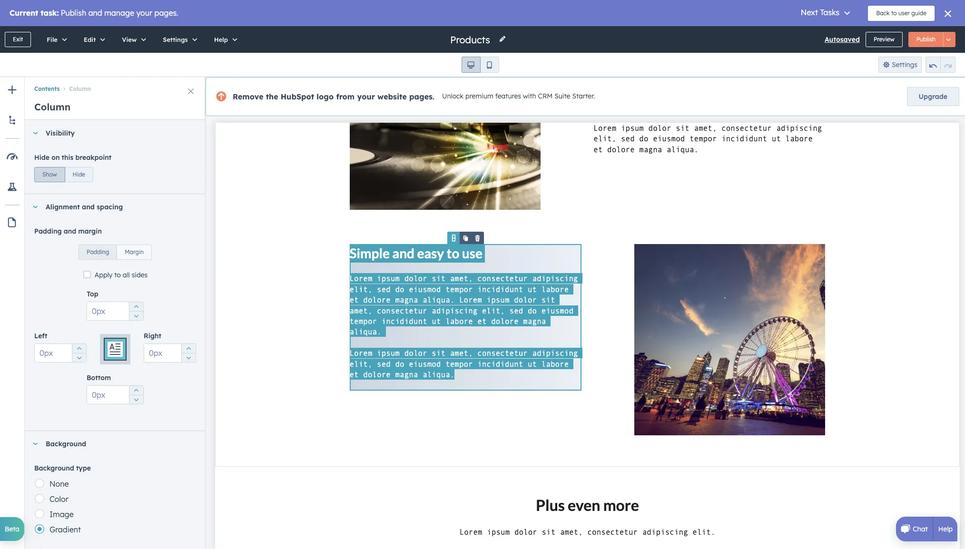Task type: describe. For each thing, give the bounding box(es) containing it.
preview button
[[866, 32, 903, 47]]

1 vertical spatial help
[[939, 525, 953, 534]]

all
[[123, 271, 130, 279]]

your
[[357, 92, 375, 101]]

bottom
[[87, 374, 111, 382]]

left
[[34, 332, 47, 340]]

type
[[76, 464, 91, 473]]

0 vertical spatial column
[[69, 85, 91, 93]]

apply
[[95, 271, 112, 279]]

remove the hubspot logo from your website pages.
[[233, 92, 435, 101]]

file button
[[37, 26, 74, 53]]

unlock premium features with crm suite starter.
[[442, 92, 595, 101]]

and for margin
[[64, 227, 76, 236]]

group containing show
[[34, 165, 93, 182]]

beta
[[5, 525, 20, 534]]

hide button
[[65, 167, 93, 182]]

chat
[[913, 525, 928, 534]]

padding for padding and margin
[[34, 227, 62, 236]]

hide on this breakpoint
[[34, 153, 112, 162]]

1 vertical spatial column
[[34, 101, 71, 113]]

background for background type
[[34, 464, 74, 473]]

close image
[[188, 89, 194, 94]]

column button
[[60, 85, 91, 93]]

visibility button
[[25, 120, 196, 146]]

0px text field
[[87, 302, 144, 321]]

the
[[266, 92, 278, 101]]

file
[[47, 36, 58, 43]]

unlock
[[442, 92, 464, 101]]

color
[[50, 495, 68, 504]]

apply to all sides
[[95, 271, 148, 279]]

publish
[[917, 36, 936, 43]]

crm
[[538, 92, 553, 101]]

sides
[[132, 271, 148, 279]]

none
[[50, 479, 69, 489]]

top
[[87, 290, 98, 298]]

help button
[[204, 26, 244, 53]]

this
[[62, 153, 73, 162]]

upgrade
[[919, 92, 948, 101]]

0px text field for right
[[144, 344, 196, 363]]

padding for padding
[[87, 248, 109, 256]]

background button
[[25, 431, 196, 457]]

group containing padding
[[79, 239, 152, 260]]

caret image for alignment and spacing
[[32, 206, 38, 208]]

upgrade link
[[907, 87, 960, 106]]

beta button
[[0, 517, 24, 541]]



Task type: vqa. For each thing, say whether or not it's contained in the screenshot.
Tracking
no



Task type: locate. For each thing, give the bounding box(es) containing it.
0px text field down bottom
[[87, 386, 144, 405]]

0px text field for left
[[34, 344, 87, 363]]

starter.
[[572, 92, 595, 101]]

contents
[[34, 85, 60, 93]]

1 horizontal spatial hide
[[73, 171, 85, 178]]

background inside dropdown button
[[46, 440, 86, 448]]

help inside button
[[214, 36, 228, 43]]

visibility
[[46, 129, 75, 138]]

publish button
[[909, 32, 944, 47]]

0px text field
[[34, 344, 87, 363], [144, 344, 196, 363], [87, 386, 144, 405]]

preview
[[874, 36, 895, 43]]

exit link
[[5, 32, 31, 47]]

on
[[51, 153, 60, 162]]

padding and margin
[[34, 227, 102, 236]]

to
[[114, 271, 121, 279]]

exit
[[13, 36, 23, 43]]

and
[[82, 203, 95, 211], [64, 227, 76, 236]]

hide inside button
[[73, 171, 85, 178]]

and left spacing
[[82, 203, 95, 211]]

logo
[[317, 92, 334, 101]]

settings button
[[153, 26, 204, 53], [879, 57, 922, 73]]

1 vertical spatial padding
[[87, 248, 109, 256]]

hide
[[34, 153, 50, 162], [73, 171, 85, 178]]

and for spacing
[[82, 203, 95, 211]]

background up background type
[[46, 440, 86, 448]]

pages.
[[409, 92, 435, 101]]

right
[[144, 332, 161, 340]]

settings right "view" button
[[163, 36, 188, 43]]

Margin button
[[117, 245, 152, 260]]

hide left on
[[34, 153, 50, 162]]

background for background
[[46, 440, 86, 448]]

caret image inside alignment and spacing dropdown button
[[32, 206, 38, 208]]

edit button
[[74, 26, 112, 53]]

navigation
[[25, 77, 206, 94]]

background type
[[34, 464, 91, 473]]

column right contents
[[69, 85, 91, 93]]

1 caret image from the top
[[32, 132, 38, 134]]

0px text field for bottom
[[87, 386, 144, 405]]

image
[[50, 510, 74, 519]]

1 horizontal spatial padding
[[87, 248, 109, 256]]

0px text field down right
[[144, 344, 196, 363]]

features
[[495, 92, 521, 101]]

hide down hide on this breakpoint
[[73, 171, 85, 178]]

0 horizontal spatial padding
[[34, 227, 62, 236]]

suite
[[555, 92, 570, 101]]

0 vertical spatial settings
[[163, 36, 188, 43]]

0 vertical spatial and
[[82, 203, 95, 211]]

None field
[[449, 33, 493, 46]]

background
[[46, 440, 86, 448], [34, 464, 74, 473]]

hide for hide on this breakpoint
[[34, 153, 50, 162]]

Padding button
[[79, 245, 117, 260]]

column down contents
[[34, 101, 71, 113]]

spacing
[[97, 203, 123, 211]]

1 vertical spatial and
[[64, 227, 76, 236]]

1 vertical spatial background
[[34, 464, 74, 473]]

website
[[377, 92, 407, 101]]

alignment and spacing
[[46, 203, 123, 211]]

margin
[[125, 248, 144, 256]]

caret image
[[32, 443, 38, 445]]

background up none at left
[[34, 464, 74, 473]]

remove
[[233, 92, 263, 101]]

hubspot
[[281, 92, 314, 101]]

caret image inside visibility "dropdown button"
[[32, 132, 38, 134]]

alignment and spacing button
[[25, 194, 196, 220]]

padding inside button
[[87, 248, 109, 256]]

padding down alignment
[[34, 227, 62, 236]]

caret image left alignment
[[32, 206, 38, 208]]

caret image
[[32, 132, 38, 134], [32, 206, 38, 208]]

1 vertical spatial settings button
[[879, 57, 922, 73]]

from
[[336, 92, 355, 101]]

settings
[[163, 36, 188, 43], [892, 60, 918, 69]]

0 vertical spatial hide
[[34, 153, 50, 162]]

navigation containing contents
[[25, 77, 206, 94]]

with
[[523, 92, 536, 101]]

0 horizontal spatial help
[[214, 36, 228, 43]]

0 vertical spatial caret image
[[32, 132, 38, 134]]

margin
[[78, 227, 102, 236]]

1 vertical spatial caret image
[[32, 206, 38, 208]]

premium
[[465, 92, 493, 101]]

2 caret image from the top
[[32, 206, 38, 208]]

0 horizontal spatial and
[[64, 227, 76, 236]]

and inside dropdown button
[[82, 203, 95, 211]]

caret image for visibility
[[32, 132, 38, 134]]

edit
[[84, 36, 96, 43]]

0 vertical spatial padding
[[34, 227, 62, 236]]

column
[[69, 85, 91, 93], [34, 101, 71, 113]]

0 vertical spatial background
[[46, 440, 86, 448]]

0px text field down left
[[34, 344, 87, 363]]

1 horizontal spatial settings button
[[879, 57, 922, 73]]

show
[[42, 171, 57, 178]]

settings down preview button
[[892, 60, 918, 69]]

publish group
[[909, 32, 956, 47]]

contents button
[[34, 85, 60, 93]]

0 horizontal spatial hide
[[34, 153, 50, 162]]

autosaved button
[[825, 34, 860, 45]]

group
[[461, 57, 499, 73], [926, 57, 956, 73], [34, 165, 93, 182], [79, 239, 152, 260], [129, 302, 143, 321], [72, 344, 86, 363], [181, 344, 196, 363], [129, 386, 143, 405]]

gradient
[[50, 525, 81, 535]]

padding down the margin at the left top
[[87, 248, 109, 256]]

0 vertical spatial settings button
[[153, 26, 204, 53]]

0 horizontal spatial settings button
[[153, 26, 204, 53]]

padding
[[34, 227, 62, 236], [87, 248, 109, 256]]

breakpoint
[[75, 153, 112, 162]]

autosaved
[[825, 35, 860, 44]]

1 vertical spatial hide
[[73, 171, 85, 178]]

show button
[[34, 167, 65, 182]]

caret image left the visibility
[[32, 132, 38, 134]]

0 horizontal spatial settings
[[163, 36, 188, 43]]

view button
[[112, 26, 153, 53]]

and left the margin at the left top
[[64, 227, 76, 236]]

help
[[214, 36, 228, 43], [939, 525, 953, 534]]

1 vertical spatial settings
[[892, 60, 918, 69]]

alignment
[[46, 203, 80, 211]]

hide for hide
[[73, 171, 85, 178]]

1 horizontal spatial and
[[82, 203, 95, 211]]

view
[[122, 36, 137, 43]]

0 vertical spatial help
[[214, 36, 228, 43]]

1 horizontal spatial settings
[[892, 60, 918, 69]]

1 horizontal spatial help
[[939, 525, 953, 534]]



